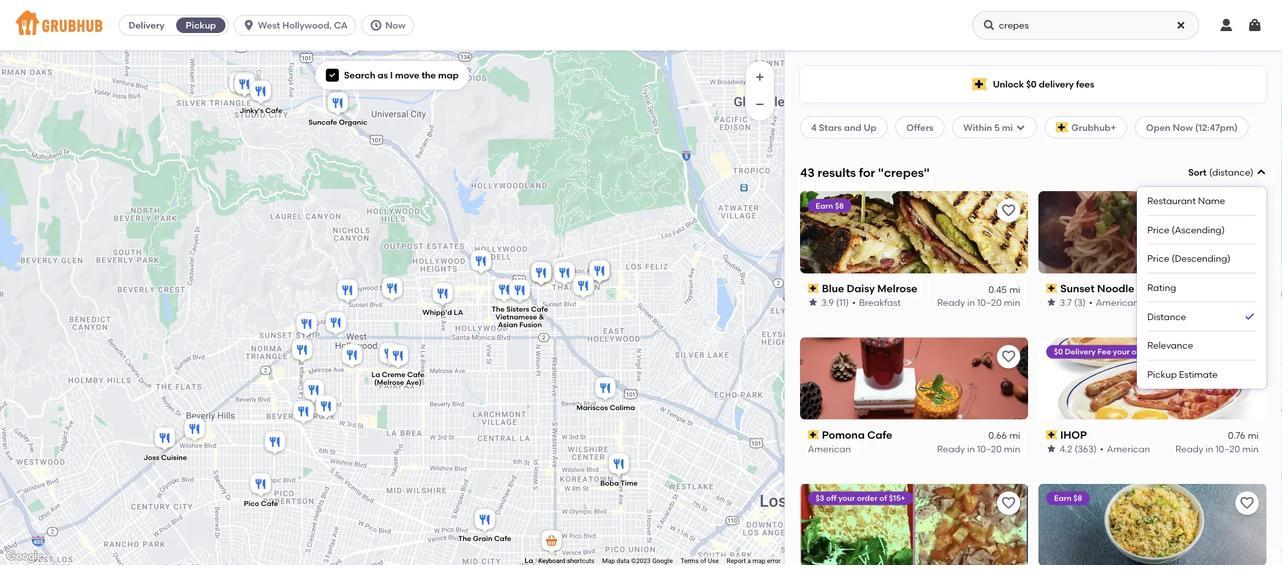 Task type: vqa. For each thing, say whether or not it's contained in the screenshot.
Of
yes



Task type: describe. For each thing, give the bounding box(es) containing it.
"crepes"
[[879, 165, 930, 180]]

distance
[[1213, 167, 1251, 178]]

main navigation navigation
[[0, 0, 1283, 51]]

distance option
[[1148, 303, 1257, 332]]

move
[[395, 70, 420, 81]]

ave)
[[406, 378, 422, 387]]

(363)
[[1075, 443, 1097, 454]]

0 vertical spatial map
[[438, 70, 459, 81]]

la creme cafe (melrose ave) logo image
[[801, 484, 1029, 565]]

keyboard shortcuts button
[[539, 557, 595, 565]]

la michoacana snack bar image
[[539, 528, 565, 557]]

within 5 mi
[[964, 122, 1014, 133]]

keyboard shortcuts
[[539, 557, 595, 565]]

organic
[[339, 118, 368, 127]]

denny's image
[[492, 277, 518, 305]]

open
[[1147, 122, 1171, 133]]

delivery button
[[119, 15, 174, 36]]

stars
[[819, 122, 842, 133]]

3.7 (3)
[[1060, 297, 1086, 308]]

ca
[[334, 20, 348, 31]]

use
[[708, 557, 719, 565]]

report
[[727, 557, 746, 565]]

i
[[390, 70, 393, 81]]

restaurant
[[1148, 195, 1197, 206]]

3.9
[[822, 297, 834, 308]]

data
[[617, 557, 630, 565]]

subscription pass image for sunset noodle
[[1047, 284, 1058, 293]]

rating
[[1148, 282, 1177, 293]]

ready for ihop
[[1176, 443, 1204, 454]]

pickup for pickup estimate
[[1148, 369, 1178, 380]]

soo raa thai american chic image
[[337, 30, 363, 59]]

grain
[[473, 534, 493, 543]]

cafe inside jinky's cafe suncafe organic
[[265, 106, 283, 115]]

vietnamese
[[496, 313, 537, 322]]

la
[[454, 308, 463, 317]]

min for blue daisy melrose
[[1004, 297, 1021, 308]]

caked up image
[[587, 258, 613, 287]]

svg image for west hollywood, ca
[[243, 19, 255, 32]]

now inside button
[[385, 20, 406, 31]]

the for the sisters cafe vietnamese & asian fusion
[[492, 305, 505, 314]]

estimate
[[1180, 369, 1218, 380]]

within
[[964, 122, 993, 133]]

koi restaurant image
[[289, 337, 315, 366]]

whipp'd la image
[[430, 281, 456, 309]]

pomona cafe
[[822, 429, 893, 441]]

cafe right pomona
[[868, 429, 893, 441]]

as
[[378, 70, 388, 81]]

mandarette cafe image
[[301, 377, 327, 406]]

Search for food, convenience, alcohol... search field
[[973, 11, 1200, 40]]

crave cafe (studio city) image
[[227, 70, 252, 99]]

mi for pomona cafe
[[1010, 430, 1021, 441]]

subscription pass image for pomona cafe
[[808, 430, 820, 439]]

name
[[1199, 195, 1226, 206]]

3.9 (11)
[[822, 297, 849, 308]]

cafe inside the sisters cafe vietnamese & asian fusion
[[531, 305, 548, 314]]

0.66
[[989, 430, 1007, 441]]

fees
[[1077, 79, 1095, 90]]

for
[[859, 165, 876, 180]]

time
[[621, 479, 638, 488]]

terms of use
[[681, 557, 719, 565]]

sunset noodle logo image
[[1039, 191, 1267, 273]]

(11)
[[836, 297, 849, 308]]

joss cuisine
[[144, 453, 187, 462]]

ready in 10–20 min down 0.76
[[1176, 443, 1259, 454]]

ihop image
[[294, 311, 320, 340]]

breakfast
[[859, 297, 901, 308]]

mi for ihop
[[1249, 430, 1259, 441]]

creme
[[382, 370, 406, 379]]

cafe right pico
[[261, 499, 278, 508]]

suncafe organic image
[[325, 90, 351, 119]]

mariscos colima
[[577, 404, 635, 412]]

sisters
[[507, 305, 530, 314]]

min up check icon
[[1243, 297, 1259, 308]]

price for price (ascending)
[[1148, 224, 1170, 235]]

the grain cafe
[[459, 534, 512, 543]]

4.2
[[1060, 443, 1073, 454]]

cuisine
[[161, 453, 187, 462]]

5
[[995, 122, 1000, 133]]

suncafe
[[309, 118, 337, 127]]

save this restaurant button for blue daisy melrose logo
[[998, 199, 1021, 222]]

search
[[344, 70, 376, 81]]

star icon image for ihop
[[1047, 444, 1057, 454]]

sunset noodle link
[[1047, 281, 1259, 296]]

list box containing restaurant name
[[1148, 187, 1257, 389]]

map
[[603, 557, 615, 565]]

ready in 10–20 min for daisy
[[938, 297, 1021, 308]]

pico
[[244, 499, 259, 508]]

la michoacana snack bar
[[525, 556, 579, 565]]

2 horizontal spatial of
[[1155, 347, 1162, 357]]

off
[[827, 494, 837, 503]]

fee
[[1098, 347, 1112, 357]]

grubhub plus flag logo image for grubhub+
[[1056, 122, 1069, 133]]

grubhub plus flag logo image for unlock $0 delivery fees
[[973, 78, 988, 90]]

min for pomona cafe
[[1004, 443, 1021, 454]]

la for la michoacana snack bar
[[525, 556, 534, 565]]

delivery
[[1039, 79, 1074, 90]]

report a map error
[[727, 557, 781, 565]]

jinky's cafe suncafe organic
[[240, 106, 368, 127]]

subscription pass image for blue daisy melrose
[[808, 284, 820, 293]]

marco's trattoria image
[[323, 310, 349, 338]]

• for ihop
[[1101, 443, 1104, 454]]

1 vertical spatial boba time image
[[606, 451, 632, 480]]

$8 for blue daisy melrose logo
[[835, 201, 844, 210]]

0 horizontal spatial boba time image
[[313, 393, 339, 422]]

$0 delivery fee your order of $15+
[[1055, 347, 1181, 357]]

plus icon image
[[754, 71, 767, 84]]

in for blue daisy melrose
[[968, 297, 976, 308]]

earn for the mandarette cafe logo
[[1055, 494, 1072, 503]]

mariscos colima image
[[593, 375, 619, 404]]

google
[[653, 557, 673, 565]]

melrose
[[878, 282, 918, 295]]

1 vertical spatial your
[[839, 494, 856, 503]]

le gout bakery image
[[587, 258, 613, 287]]

open now (12:47pm)
[[1147, 122, 1239, 133]]

the
[[422, 70, 436, 81]]

0 horizontal spatial of
[[701, 557, 707, 565]]

la sweet rolls image
[[571, 273, 597, 301]]

colima
[[610, 404, 635, 412]]

tryst caffe image
[[182, 416, 208, 445]]

the for the grain cafe
[[459, 534, 471, 543]]

minus icon image
[[754, 98, 767, 111]]

michoacana
[[535, 556, 579, 565]]

20–30
[[1214, 297, 1241, 308]]

sort ( distance )
[[1189, 167, 1254, 178]]

and waffles image
[[339, 61, 365, 89]]

joss cuisine image
[[152, 425, 178, 454]]

keyboard
[[539, 557, 566, 565]]

mi for blue daisy melrose
[[1010, 284, 1021, 295]]

price for price (descending)
[[1148, 253, 1170, 264]]

ready in 10–20 min for cafe
[[938, 443, 1021, 454]]

the grain cafe image
[[472, 507, 498, 535]]

ready in 20–30 min
[[1174, 297, 1259, 308]]

pomona
[[822, 429, 865, 441]]

0.76 mi
[[1229, 430, 1259, 441]]

0 vertical spatial order
[[1132, 347, 1153, 357]]

price (descending)
[[1148, 253, 1231, 264]]

(3)
[[1075, 297, 1086, 308]]

1 horizontal spatial $15+
[[1164, 347, 1181, 357]]

pickup button
[[174, 15, 228, 36]]

save this restaurant button for la creme cafe (melrose ave) logo
[[998, 492, 1021, 515]]

4
[[812, 122, 817, 133]]

)
[[1251, 167, 1254, 178]]

report a map error link
[[727, 557, 781, 565]]

star icon image for blue daisy melrose
[[808, 297, 819, 308]]

pickup estimate
[[1148, 369, 1218, 380]]

cafe du french toast image
[[468, 248, 494, 277]]

bar
[[558, 564, 570, 565]]

up
[[864, 122, 877, 133]]

pickup for pickup
[[186, 20, 216, 31]]



Task type: locate. For each thing, give the bounding box(es) containing it.
noodle
[[1098, 282, 1135, 295]]

subscription pass image left sunset
[[1047, 284, 1058, 293]]

0 vertical spatial subscription pass image
[[1047, 284, 1058, 293]]

•
[[853, 297, 856, 308], [1090, 297, 1093, 308], [1101, 443, 1104, 454]]

of left use
[[701, 557, 707, 565]]

1 vertical spatial price
[[1148, 253, 1170, 264]]

earn down results
[[816, 201, 834, 210]]

morning kitchen image
[[529, 260, 555, 288], [529, 260, 555, 288]]

la creme cafe (melrose ave) image
[[385, 343, 411, 371]]

• breakfast
[[853, 297, 901, 308]]

$0 right unlock
[[1027, 79, 1037, 90]]

american
[[1096, 297, 1140, 308], [808, 443, 851, 454], [1108, 443, 1151, 454]]

grubhub plus flag logo image left unlock
[[973, 78, 988, 90]]

1 horizontal spatial save this restaurant image
[[1240, 496, 1256, 511]]

1 vertical spatial subscription pass image
[[1047, 430, 1058, 439]]

0 horizontal spatial delivery
[[129, 20, 164, 31]]

cafe inside la creme cafe (melrose ave)
[[407, 370, 425, 379]]

cafe
[[265, 106, 283, 115], [531, 305, 548, 314], [407, 370, 425, 379], [868, 429, 893, 441], [261, 499, 278, 508], [494, 534, 512, 543]]

pickup down 'relevance'
[[1148, 369, 1178, 380]]

la creme cafe (melrose ave)
[[372, 370, 425, 387]]

(ascending)
[[1172, 224, 1225, 235]]

1 horizontal spatial the
[[492, 305, 505, 314]]

save this restaurant image
[[1240, 203, 1256, 218], [1001, 349, 1017, 365], [1240, 349, 1256, 365], [1001, 496, 1017, 511]]

1 horizontal spatial order
[[1132, 347, 1153, 357]]

1 vertical spatial of
[[880, 494, 888, 503]]

0 horizontal spatial la
[[372, 370, 380, 379]]

unlock $0 delivery fees
[[993, 79, 1095, 90]]

svg image inside now button
[[370, 19, 383, 32]]

1 horizontal spatial subscription pass image
[[1047, 430, 1058, 439]]

check icon image
[[1244, 310, 1257, 323]]

subscription pass image left pomona
[[808, 430, 820, 439]]

now right soo raa thai american chic image
[[385, 20, 406, 31]]

svg image for search as i move the map
[[329, 71, 336, 79]]

0 horizontal spatial your
[[839, 494, 856, 503]]

0 vertical spatial your
[[1114, 347, 1130, 357]]

american for 3.7 (3)
[[1096, 297, 1140, 308]]

1 horizontal spatial $0
[[1055, 347, 1064, 357]]

ihop logo image
[[1039, 338, 1267, 420]]

boba time image down the blue daisy melrose "icon"
[[313, 393, 339, 422]]

2 vertical spatial of
[[701, 557, 707, 565]]

ready for blue daisy melrose
[[938, 297, 966, 308]]

4.2 (363)
[[1060, 443, 1097, 454]]

la for la creme cafe (melrose ave)
[[372, 370, 380, 379]]

0 horizontal spatial subscription pass image
[[808, 284, 820, 293]]

west hollywood, ca
[[258, 20, 348, 31]]

ready
[[938, 297, 966, 308], [1174, 297, 1202, 308], [938, 443, 966, 454], [1176, 443, 1204, 454]]

0 vertical spatial save this restaurant image
[[1001, 203, 1017, 218]]

1 vertical spatial $15+
[[889, 494, 906, 503]]

pickup inside list box
[[1148, 369, 1178, 380]]

earn
[[816, 201, 834, 210], [1055, 494, 1072, 503]]

0 vertical spatial earn $8
[[816, 201, 844, 210]]

1 vertical spatial $8
[[1074, 494, 1083, 503]]

save this restaurant button for ihop logo
[[1236, 345, 1259, 369]]

sort
[[1189, 167, 1207, 178]]

your right fee
[[1114, 347, 1130, 357]]

svg image
[[1219, 18, 1235, 33], [1248, 18, 1263, 33], [243, 19, 255, 32], [370, 19, 383, 32], [329, 71, 336, 79]]

1 vertical spatial save this restaurant image
[[1240, 496, 1256, 511]]

now button
[[361, 15, 419, 36]]

pico cafe image
[[248, 471, 274, 500]]

relevance
[[1148, 340, 1194, 351]]

min down 0.66 mi at the bottom right of the page
[[1004, 443, 1021, 454]]

earn $8 for blue daisy melrose logo
[[816, 201, 844, 210]]

ihop
[[1061, 429, 1088, 441]]

la inside la michoacana snack bar
[[525, 556, 534, 565]]

0 horizontal spatial grubhub plus flag logo image
[[973, 78, 988, 90]]

1 vertical spatial la
[[525, 556, 534, 565]]

of right off
[[880, 494, 888, 503]]

1 horizontal spatial $8
[[1074, 494, 1083, 503]]

0 vertical spatial now
[[385, 20, 406, 31]]

delivery left pickup button
[[129, 20, 164, 31]]

west
[[258, 20, 280, 31]]

the inside the sisters cafe vietnamese & asian fusion
[[492, 305, 505, 314]]

ready in 10–20 min
[[938, 297, 1021, 308], [938, 443, 1021, 454], [1176, 443, 1259, 454]]

1 vertical spatial earn $8
[[1055, 494, 1083, 503]]

(
[[1210, 167, 1213, 178]]

3.7
[[1060, 297, 1073, 308]]

0 horizontal spatial subscription pass image
[[808, 430, 820, 439]]

1 vertical spatial subscription pass image
[[808, 430, 820, 439]]

cafe right jinky's
[[265, 106, 283, 115]]

1 vertical spatial earn
[[1055, 494, 1072, 503]]

123 pasta image
[[262, 429, 288, 458]]

now right open
[[1173, 122, 1194, 133]]

order right off
[[857, 494, 878, 503]]

0 horizontal spatial earn
[[816, 201, 834, 210]]

1 horizontal spatial pickup
[[1148, 369, 1178, 380]]

earn down 4.2
[[1055, 494, 1072, 503]]

whipp'd la
[[423, 308, 463, 317]]

terms
[[681, 557, 699, 565]]

$8 for the mandarette cafe logo
[[1074, 494, 1083, 503]]

1 vertical spatial now
[[1173, 122, 1194, 133]]

in for ihop
[[1206, 443, 1214, 454]]

$3 off your order of $15+
[[816, 494, 906, 503]]

43 results for "crepes"
[[801, 165, 930, 180]]

delivery inside button
[[129, 20, 164, 31]]

1 horizontal spatial •
[[1090, 297, 1093, 308]]

grubhub plus flag logo image
[[973, 78, 988, 90], [1056, 122, 1069, 133]]

0 horizontal spatial order
[[857, 494, 878, 503]]

la inside la creme cafe (melrose ave)
[[372, 370, 380, 379]]

0 horizontal spatial map
[[438, 70, 459, 81]]

1 horizontal spatial your
[[1114, 347, 1130, 357]]

unlock
[[993, 79, 1025, 90]]

0 horizontal spatial the
[[459, 534, 471, 543]]

blue
[[822, 282, 845, 295]]

results
[[818, 165, 857, 180]]

smooth-e operator by jumpin java image
[[232, 70, 258, 99]]

0 vertical spatial earn
[[816, 201, 834, 210]]

mi right 0.76
[[1249, 430, 1259, 441]]

mi right 0.66
[[1010, 430, 1021, 441]]

• right (11)
[[853, 297, 856, 308]]

your
[[1114, 347, 1130, 357], [839, 494, 856, 503]]

10–20 down 0.76
[[1216, 443, 1241, 454]]

distance
[[1148, 311, 1187, 322]]

star icon image
[[808, 297, 819, 308], [1047, 297, 1057, 308], [1047, 444, 1057, 454]]

1 horizontal spatial subscription pass image
[[1047, 284, 1058, 293]]

min down the 0.45 mi
[[1004, 297, 1021, 308]]

0 vertical spatial $8
[[835, 201, 844, 210]]

• right (3)
[[1090, 297, 1093, 308]]

asian
[[498, 321, 518, 329]]

hot thai restaurant (los angeles) image
[[291, 399, 317, 427]]

1 horizontal spatial boba time image
[[606, 451, 632, 480]]

pickup right delivery button
[[186, 20, 216, 31]]

earn $8 for the mandarette cafe logo
[[1055, 494, 1083, 503]]

svg image
[[983, 19, 996, 32], [1176, 20, 1187, 30], [1016, 122, 1026, 133], [1257, 167, 1267, 178]]

$8
[[835, 201, 844, 210], [1074, 494, 1083, 503]]

google image
[[3, 548, 46, 565]]

(12:47pm)
[[1196, 122, 1239, 133]]

10–20 down 0.45
[[978, 297, 1002, 308]]

american down noodle
[[1096, 297, 1140, 308]]

order
[[1132, 347, 1153, 357], [857, 494, 878, 503]]

0 vertical spatial of
[[1155, 347, 1162, 357]]

• american right (363)
[[1101, 443, 1151, 454]]

boba time
[[601, 479, 638, 488]]

(melrose
[[374, 378, 404, 387]]

sunset noodle image
[[335, 277, 361, 306]]

• american down noodle
[[1090, 297, 1140, 308]]

1 vertical spatial the
[[459, 534, 471, 543]]

0 horizontal spatial earn $8
[[816, 201, 844, 210]]

grubhub+
[[1072, 122, 1117, 133]]

pomona cafe logo image
[[801, 338, 1029, 420]]

save this restaurant image
[[1001, 203, 1017, 218], [1240, 496, 1256, 511]]

1 horizontal spatial grubhub plus flag logo image
[[1056, 122, 1069, 133]]

american down pomona
[[808, 443, 851, 454]]

ready in 10–20 min down 0.45
[[938, 297, 1021, 308]]

in for pomona cafe
[[968, 443, 976, 454]]

subscription pass image
[[808, 284, 820, 293], [1047, 430, 1058, 439]]

subscription pass image left ihop
[[1047, 430, 1058, 439]]

the left "grain"
[[459, 534, 471, 543]]

pickup inside button
[[186, 20, 216, 31]]

0.76
[[1229, 430, 1246, 441]]

jumpin' java restaurant image
[[232, 71, 258, 100]]

0 vertical spatial boba time image
[[313, 393, 339, 422]]

star icon image left 3.9
[[808, 297, 819, 308]]

blue daisy melrose logo image
[[801, 191, 1029, 273]]

restaurant name
[[1148, 195, 1226, 206]]

pico cafe
[[244, 499, 278, 508]]

None field
[[1138, 166, 1267, 389]]

10–20 down 0.66
[[978, 443, 1002, 454]]

©2023
[[631, 557, 651, 565]]

pomona cafe image
[[377, 341, 403, 369]]

2 price from the top
[[1148, 253, 1170, 264]]

a
[[748, 557, 751, 565]]

1 vertical spatial pickup
[[1148, 369, 1178, 380]]

1 vertical spatial delivery
[[1065, 347, 1096, 357]]

delivery left fee
[[1065, 347, 1096, 357]]

0 horizontal spatial pickup
[[186, 20, 216, 31]]

• american for 4.2 (363)
[[1101, 443, 1151, 454]]

1 horizontal spatial delivery
[[1065, 347, 1096, 357]]

thai original barbecue hollywood image
[[552, 260, 578, 288]]

10–20 for cafe
[[978, 443, 1002, 454]]

0 horizontal spatial $15+
[[889, 494, 906, 503]]

0 horizontal spatial •
[[853, 297, 856, 308]]

10–20 for daisy
[[978, 297, 1002, 308]]

0 vertical spatial the
[[492, 305, 505, 314]]

0 horizontal spatial $0
[[1027, 79, 1037, 90]]

boba time image down colima on the bottom left of the page
[[606, 451, 632, 480]]

0 horizontal spatial now
[[385, 20, 406, 31]]

the sisters cafe vietnamese & asian fusion image
[[507, 277, 533, 306]]

la left "snack"
[[525, 556, 534, 565]]

4 stars and up
[[812, 122, 877, 133]]

0 vertical spatial delivery
[[129, 20, 164, 31]]

ready for pomona cafe
[[938, 443, 966, 454]]

offers
[[907, 122, 934, 133]]

• for blue daisy melrose
[[853, 297, 856, 308]]

0 vertical spatial $15+
[[1164, 347, 1181, 357]]

american right (363)
[[1108, 443, 1151, 454]]

whipp'd
[[423, 308, 452, 317]]

$0 left fee
[[1055, 347, 1064, 357]]

mi right 0.45
[[1010, 284, 1021, 295]]

subscription pass image for ihop
[[1047, 430, 1058, 439]]

map region
[[0, 14, 919, 565]]

earn $8 down 4.2
[[1055, 494, 1083, 503]]

1 vertical spatial • american
[[1101, 443, 1151, 454]]

mi
[[1003, 122, 1014, 133], [1010, 284, 1021, 295], [1010, 430, 1021, 441], [1249, 430, 1259, 441]]

la
[[372, 370, 380, 379], [525, 556, 534, 565]]

mandarette cafe logo image
[[1039, 484, 1267, 565]]

1 horizontal spatial earn
[[1055, 494, 1072, 503]]

order right fee
[[1132, 347, 1153, 357]]

0.66 mi
[[989, 430, 1021, 441]]

svg image inside "west hollywood, ca" 'button'
[[243, 19, 255, 32]]

american for 4.2 (363)
[[1108, 443, 1151, 454]]

map right the
[[438, 70, 459, 81]]

star icon image left 4.2
[[1047, 444, 1057, 454]]

2 horizontal spatial •
[[1101, 443, 1104, 454]]

map right a
[[753, 557, 766, 565]]

blue daisy melrose
[[822, 282, 918, 295]]

0 vertical spatial la
[[372, 370, 380, 379]]

la left creme
[[372, 370, 380, 379]]

of up "pickup estimate"
[[1155, 347, 1162, 357]]

min down 0.76 mi
[[1243, 443, 1259, 454]]

1 horizontal spatial earn $8
[[1055, 494, 1083, 503]]

1 horizontal spatial la
[[525, 556, 534, 565]]

price down restaurant at right
[[1148, 224, 1170, 235]]

0.45 mi
[[989, 284, 1021, 295]]

cafe up fusion on the left
[[531, 305, 548, 314]]

the up asian
[[492, 305, 505, 314]]

• american for 3.7 (3)
[[1090, 297, 1140, 308]]

shortcuts
[[567, 557, 595, 565]]

list box
[[1148, 187, 1257, 389]]

0 vertical spatial price
[[1148, 224, 1170, 235]]

star icon image left 3.7
[[1047, 297, 1057, 308]]

1 horizontal spatial of
[[880, 494, 888, 503]]

&
[[539, 313, 545, 322]]

mi right "5"
[[1003, 122, 1014, 133]]

map data ©2023 google
[[603, 557, 673, 565]]

price up rating on the right of page
[[1148, 253, 1170, 264]]

grubhub plus flag logo image left grubhub+
[[1056, 122, 1069, 133]]

save this restaurant image for the mandarette cafe logo
[[1240, 496, 1256, 511]]

subscription pass image inside sunset noodle link
[[1047, 284, 1058, 293]]

1 vertical spatial $0
[[1055, 347, 1064, 357]]

earn for blue daisy melrose logo
[[816, 201, 834, 210]]

1 horizontal spatial now
[[1173, 122, 1194, 133]]

hollywood,
[[282, 20, 332, 31]]

and
[[844, 122, 862, 133]]

0 horizontal spatial $8
[[835, 201, 844, 210]]

0.45
[[989, 284, 1007, 295]]

• right (363)
[[1101, 443, 1104, 454]]

save this restaurant image for blue daisy melrose logo
[[1001, 203, 1017, 218]]

1 vertical spatial order
[[857, 494, 878, 503]]

boba time image
[[313, 393, 339, 422], [606, 451, 632, 480]]

daisy
[[847, 282, 875, 295]]

save this restaurant button for the mandarette cafe logo
[[1236, 492, 1259, 515]]

cafe right creme
[[407, 370, 425, 379]]

blue daisy melrose image
[[339, 342, 365, 371]]

svg image for now
[[370, 19, 383, 32]]

none field containing sort
[[1138, 166, 1267, 389]]

map
[[438, 70, 459, 81], [753, 557, 766, 565]]

cafe right "grain"
[[494, 534, 512, 543]]

0 vertical spatial $0
[[1027, 79, 1037, 90]]

sunset grill image
[[380, 275, 405, 304]]

0 vertical spatial grubhub plus flag logo image
[[973, 78, 988, 90]]

jinky's cafe image
[[248, 78, 274, 107]]

1 vertical spatial grubhub plus flag logo image
[[1056, 122, 1069, 133]]

$8 down results
[[835, 201, 844, 210]]

1 price from the top
[[1148, 224, 1170, 235]]

subscription pass image left blue
[[808, 284, 820, 293]]

sunset noodle
[[1061, 282, 1135, 295]]

0 vertical spatial • american
[[1090, 297, 1140, 308]]

min for ihop
[[1243, 443, 1259, 454]]

earn $8 down results
[[816, 201, 844, 210]]

0 vertical spatial pickup
[[186, 20, 216, 31]]

$8 down 4.2 (363)
[[1074, 494, 1083, 503]]

ready in 10–20 min down 0.66
[[938, 443, 1021, 454]]

1 vertical spatial map
[[753, 557, 766, 565]]

boba
[[601, 479, 619, 488]]

of
[[1155, 347, 1162, 357], [880, 494, 888, 503], [701, 557, 707, 565]]

subscription pass image
[[1047, 284, 1058, 293], [808, 430, 820, 439]]

your right off
[[839, 494, 856, 503]]

0 horizontal spatial save this restaurant image
[[1001, 203, 1017, 218]]

0 vertical spatial subscription pass image
[[808, 284, 820, 293]]

search as i move the map
[[344, 70, 459, 81]]

mariscos
[[577, 404, 608, 412]]

price (ascending)
[[1148, 224, 1225, 235]]

1 horizontal spatial map
[[753, 557, 766, 565]]

joss
[[144, 453, 159, 462]]

the sisters cafe vietnamese & asian fusion
[[492, 305, 548, 329]]

save this restaurant button
[[998, 199, 1021, 222], [1236, 199, 1259, 222], [998, 345, 1021, 369], [1236, 345, 1259, 369], [998, 492, 1021, 515], [1236, 492, 1259, 515]]



